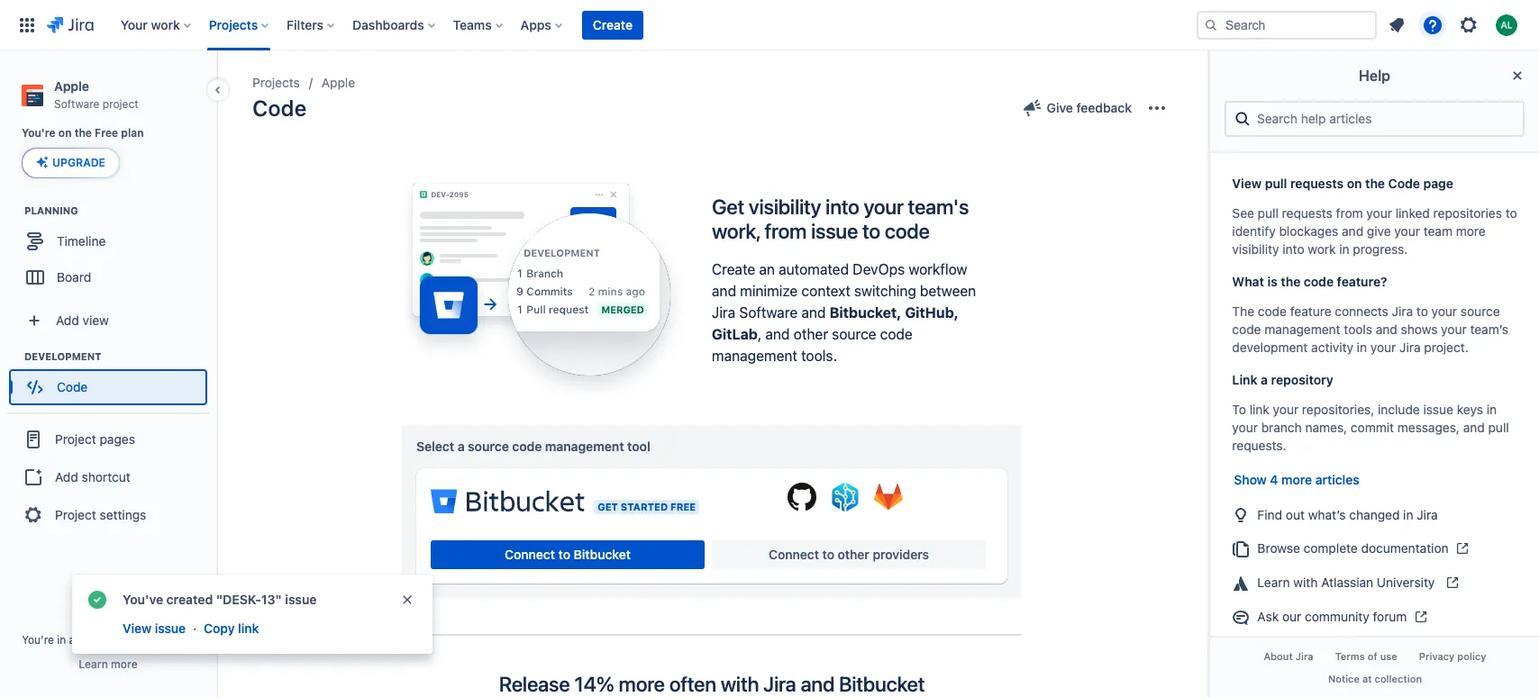 Task type: locate. For each thing, give the bounding box(es) containing it.
about jira
[[1264, 650, 1313, 662]]

1 vertical spatial the
[[1365, 176, 1385, 191]]

1 vertical spatial other
[[838, 547, 870, 562]]

1 connect from the left
[[505, 547, 555, 562]]

in up documentation
[[1403, 508, 1413, 523]]

1 horizontal spatial from
[[1336, 205, 1363, 221]]

14%
[[574, 672, 614, 697]]

issue up messages,
[[1423, 402, 1453, 417]]

code
[[885, 219, 930, 244], [1304, 274, 1334, 289], [1258, 304, 1287, 319], [1232, 322, 1261, 337], [880, 326, 913, 342], [512, 439, 542, 454]]

browse
[[1257, 541, 1300, 556]]

1 horizontal spatial apple
[[322, 75, 355, 90]]

workflow
[[909, 261, 968, 277]]

more image
[[1146, 97, 1168, 119]]

add inside add view 'popup button'
[[56, 313, 79, 328]]

1 horizontal spatial connect
[[769, 547, 819, 562]]

1 you're from the top
[[22, 126, 56, 140]]

management down ',' at the left of page
[[712, 348, 798, 364]]

other for to
[[838, 547, 870, 562]]

0 vertical spatial project
[[55, 432, 96, 447]]

create right apps dropdown button
[[593, 17, 633, 32]]

project down add shortcut
[[55, 507, 96, 523]]

the right the is
[[1281, 274, 1300, 289]]

planning
[[24, 205, 78, 217]]

connect
[[505, 547, 555, 562], [769, 547, 819, 562]]

management inside , and other source code management tools.
[[712, 348, 798, 364]]

more
[[1456, 223, 1486, 239], [1281, 472, 1312, 488], [111, 658, 138, 671], [619, 672, 665, 697]]

1 horizontal spatial into
[[1282, 242, 1304, 257]]

apple up you're on the free plan
[[54, 78, 89, 94]]

0 horizontal spatial other
[[794, 326, 828, 342]]

0 horizontal spatial work
[[151, 17, 180, 32]]

0 vertical spatial project
[[103, 97, 138, 111]]

from up an on the top of the page
[[765, 219, 807, 244]]

get
[[712, 195, 744, 219], [598, 501, 618, 513]]

project for project settings
[[55, 507, 96, 523]]

branch
[[1261, 420, 1302, 435]]

1 vertical spatial visibility
[[1232, 242, 1279, 257]]

atlassian
[[1321, 575, 1373, 590]]

2 you're from the top
[[22, 634, 54, 647]]

learn
[[1257, 575, 1290, 590], [79, 658, 108, 671]]

in inside the code feature connects jira to your source code management tools and shows your team's development activity in your jira project.
[[1357, 340, 1367, 355]]

1 horizontal spatial work
[[1308, 242, 1336, 257]]

2 horizontal spatial source
[[1460, 304, 1500, 319]]

terms of use link
[[1324, 645, 1408, 668]]

add left view
[[56, 313, 79, 328]]

from down the view pull requests on the code page
[[1336, 205, 1363, 221]]

0 horizontal spatial on
[[58, 126, 72, 140]]

project for project pages
[[55, 432, 96, 447]]

requests
[[1290, 176, 1344, 191], [1282, 205, 1332, 221]]

create for create an automated devops workflow and minimize context switching between jira software and
[[712, 261, 756, 277]]

banner
[[0, 0, 1539, 50]]

more right 14%
[[619, 672, 665, 697]]

0 horizontal spatial the
[[75, 126, 92, 140]]

1 vertical spatial project
[[55, 507, 96, 523]]

projects button
[[203, 10, 276, 39]]

bitbucket
[[574, 547, 631, 562], [839, 672, 925, 697]]

1 project from the top
[[55, 432, 96, 447]]

issue up automated
[[811, 219, 858, 244]]

your up branch
[[1273, 402, 1298, 417]]

in right "keys"
[[1486, 402, 1497, 417]]

1 horizontal spatial bitbucket
[[839, 672, 925, 697]]

0 vertical spatial visibility
[[749, 195, 821, 219]]

github,
[[905, 304, 959, 321]]

add
[[56, 313, 79, 328], [55, 469, 78, 485]]

1 horizontal spatial with
[[1293, 575, 1318, 590]]

projects for projects link
[[252, 75, 300, 90]]

requests.
[[1232, 438, 1286, 453]]

create button
[[582, 10, 644, 39]]

code down development
[[57, 379, 88, 395]]

work down blockages
[[1308, 242, 1336, 257]]

1 vertical spatial learn
[[79, 658, 108, 671]]

and inside , and other source code management tools.
[[766, 326, 790, 342]]

0 horizontal spatial connect
[[505, 547, 555, 562]]

learn for learn with atlassian university
[[1257, 575, 1290, 590]]

2 vertical spatial source
[[468, 439, 509, 454]]

0 vertical spatial software
[[54, 97, 100, 111]]

1 vertical spatial get
[[598, 501, 618, 513]]

project inside project pages link
[[55, 432, 96, 447]]

devops
[[853, 261, 905, 277]]

with
[[1293, 575, 1318, 590], [721, 672, 759, 697]]

jira right often
[[764, 672, 796, 697]]

with up our
[[1293, 575, 1318, 590]]

0 vertical spatial source
[[1460, 304, 1500, 319]]

bitbucket image
[[431, 483, 585, 519], [431, 483, 585, 519]]

bitbucket inside "button"
[[574, 547, 631, 562]]

get left started
[[598, 501, 618, 513]]

ask
[[1257, 609, 1279, 624]]

create
[[593, 17, 633, 32], [712, 261, 756, 277]]

source right select
[[468, 439, 509, 454]]

0 horizontal spatial a
[[69, 634, 75, 647]]

dashboards
[[352, 17, 424, 32]]

0 vertical spatial create
[[593, 17, 633, 32]]

get visibility into your team's work, from issue to code
[[712, 195, 969, 244]]

upgrade
[[52, 156, 105, 170]]

show
[[1234, 472, 1267, 488]]

in inside to link your repositories, include issue keys in your branch names, commit messages, and pull requests.
[[1486, 402, 1497, 417]]

1 vertical spatial into
[[1282, 242, 1304, 257]]

2 project from the top
[[55, 507, 96, 523]]

management
[[1264, 322, 1340, 337], [712, 348, 798, 364], [545, 439, 624, 454]]

0 horizontal spatial visibility
[[749, 195, 821, 219]]

0 horizontal spatial project
[[103, 97, 138, 111]]

link right "to"
[[1249, 402, 1269, 417]]

requests inside see pull requests from your linked repositories to identify blockages and give your team more visibility into work in progress.
[[1282, 205, 1332, 221]]

issue inside "get visibility into your team's work, from issue to code"
[[811, 219, 858, 244]]

apple inside the apple software project
[[54, 78, 89, 94]]

the for plan
[[75, 126, 92, 140]]

1 vertical spatial requests
[[1282, 205, 1332, 221]]

project up "plan"
[[103, 97, 138, 111]]

the up see pull requests from your linked repositories to identify blockages and give your team more visibility into work in progress.
[[1365, 176, 1385, 191]]

get started free
[[598, 501, 696, 513]]

a right link
[[1261, 372, 1268, 388]]

to
[[1505, 205, 1517, 221], [863, 219, 881, 244], [1416, 304, 1428, 319], [558, 547, 571, 562], [823, 547, 835, 562]]

into
[[826, 195, 860, 219], [1282, 242, 1304, 257]]

other inside "button"
[[838, 547, 870, 562]]

1 horizontal spatial visibility
[[1232, 242, 1279, 257]]

create left an on the top of the page
[[712, 261, 756, 277]]

1 horizontal spatial code
[[252, 96, 307, 121]]

on up upgrade button
[[58, 126, 72, 140]]

get for get started free
[[598, 501, 618, 513]]

1 vertical spatial link
[[238, 621, 259, 636]]

0 horizontal spatial software
[[54, 97, 100, 111]]

you're up upgrade button
[[22, 126, 56, 140]]

planning group
[[9, 204, 215, 301]]

view down "you've"
[[123, 621, 151, 636]]

apps button
[[515, 10, 569, 39]]

0 horizontal spatial bitbucket
[[574, 547, 631, 562]]

plan
[[121, 126, 144, 140]]

connect for connect to other providers
[[769, 547, 819, 562]]

you're for you're on the free plan
[[22, 126, 56, 140]]

tool
[[627, 439, 650, 454]]

help image
[[1422, 14, 1444, 36]]

0 vertical spatial work
[[151, 17, 180, 32]]

1 vertical spatial work
[[1308, 242, 1336, 257]]

1 horizontal spatial get
[[712, 195, 744, 219]]

from
[[1336, 205, 1363, 221], [765, 219, 807, 244]]

ask our community forum link
[[1225, 600, 1525, 635]]

notifications image
[[1386, 14, 1408, 36]]

source down bitbucket,
[[832, 326, 877, 342]]

your down tools
[[1370, 340, 1396, 355]]

project inside project settings link
[[55, 507, 96, 523]]

jira up gitlab
[[712, 304, 736, 321]]

add inside "add shortcut" button
[[55, 469, 78, 485]]

source up team's
[[1460, 304, 1500, 319]]

repository
[[1271, 372, 1333, 388]]

0 vertical spatial on
[[58, 126, 72, 140]]

1 horizontal spatial link
[[1249, 402, 1269, 417]]

a right select
[[458, 439, 465, 454]]

include
[[1378, 402, 1420, 417]]

add for add shortcut
[[55, 469, 78, 485]]

0 horizontal spatial learn
[[79, 658, 108, 671]]

0 vertical spatial with
[[1293, 575, 1318, 590]]

settings image
[[1458, 14, 1480, 36]]

on
[[58, 126, 72, 140], [1347, 176, 1362, 191]]

pull for view
[[1265, 176, 1287, 191]]

select a source code management tool
[[416, 439, 650, 454]]

code up linked
[[1388, 176, 1420, 191]]

0 vertical spatial get
[[712, 195, 744, 219]]

0 horizontal spatial into
[[826, 195, 860, 219]]

on up see pull requests from your linked repositories to identify blockages and give your team more visibility into work in progress.
[[1347, 176, 1362, 191]]

2 vertical spatial code
[[57, 379, 88, 395]]

to inside see pull requests from your linked repositories to identify blockages and give your team more visibility into work in progress.
[[1505, 205, 1517, 221]]

page
[[1423, 176, 1453, 191]]

project up add shortcut
[[55, 432, 96, 447]]

0 horizontal spatial link
[[238, 621, 259, 636]]

0 horizontal spatial get
[[598, 501, 618, 513]]

learn inside button
[[79, 658, 108, 671]]

you're left team- on the bottom left of page
[[22, 634, 54, 647]]

"desk-
[[216, 592, 261, 607]]

1 vertical spatial create
[[712, 261, 756, 277]]

add view
[[56, 313, 109, 328]]

code
[[252, 96, 307, 121], [1388, 176, 1420, 191], [57, 379, 88, 395]]

0 horizontal spatial source
[[468, 439, 509, 454]]

source
[[1460, 304, 1500, 319], [832, 326, 877, 342], [468, 439, 509, 454]]

2 connect from the left
[[769, 547, 819, 562]]

0 vertical spatial other
[[794, 326, 828, 342]]

into down blockages
[[1282, 242, 1304, 257]]

0 horizontal spatial code
[[57, 379, 88, 395]]

your inside "get visibility into your team's work, from issue to code"
[[864, 195, 904, 219]]

add left shortcut
[[55, 469, 78, 485]]

forum
[[1373, 609, 1407, 624]]

pull inside see pull requests from your linked repositories to identify blockages and give your team more visibility into work in progress.
[[1258, 205, 1278, 221]]

projects left apple link
[[252, 75, 300, 90]]

privacy policy link
[[1408, 645, 1497, 668]]

from inside "get visibility into your team's work, from issue to code"
[[765, 219, 807, 244]]

other inside , and other source code management tools.
[[794, 326, 828, 342]]

0 horizontal spatial create
[[593, 17, 633, 32]]

visibility down identify in the top of the page
[[1232, 242, 1279, 257]]

1 horizontal spatial the
[[1281, 274, 1300, 289]]

you're for you're in a team-managed project
[[22, 634, 54, 647]]

your down "to"
[[1232, 420, 1258, 435]]

other left the providers
[[838, 547, 870, 562]]

1 vertical spatial with
[[721, 672, 759, 697]]

into up automated
[[826, 195, 860, 219]]

feature
[[1290, 304, 1331, 319]]

you've created "desk-13" issue
[[123, 592, 317, 607]]

1 horizontal spatial view
[[1232, 176, 1262, 191]]

apple link
[[322, 72, 355, 94]]

team's
[[908, 195, 969, 219]]

projects left filters on the top left of the page
[[209, 17, 258, 32]]

in left the progress. on the right top of page
[[1339, 242, 1349, 257]]

copy
[[204, 621, 235, 636]]

link inside button
[[238, 621, 259, 636]]

jira up shows
[[1392, 304, 1413, 319]]

a for select
[[458, 439, 465, 454]]

1 vertical spatial add
[[55, 469, 78, 485]]

0 vertical spatial pull
[[1265, 176, 1287, 191]]

0 horizontal spatial apple
[[54, 78, 89, 94]]

the left free
[[75, 126, 92, 140]]

a
[[1261, 372, 1268, 388], [458, 439, 465, 454], [69, 634, 75, 647]]

0 vertical spatial requests
[[1290, 176, 1344, 191]]

link for to
[[1249, 402, 1269, 417]]

2 horizontal spatial a
[[1261, 372, 1268, 388]]

1 vertical spatial code
[[1388, 176, 1420, 191]]

work right your
[[151, 17, 180, 32]]

0 horizontal spatial with
[[721, 672, 759, 697]]

learn more
[[79, 658, 138, 671]]

0 vertical spatial a
[[1261, 372, 1268, 388]]

a left team- on the bottom left of page
[[69, 634, 75, 647]]

learn down team- on the bottom left of page
[[79, 658, 108, 671]]

team-
[[78, 634, 109, 647]]

visibility up "work," on the top of page
[[749, 195, 821, 219]]

1 horizontal spatial a
[[458, 439, 465, 454]]

management left tool
[[545, 439, 624, 454]]

jira inside button
[[1295, 650, 1313, 662]]

view for view pull requests on the code page
[[1232, 176, 1262, 191]]

code down projects link
[[252, 96, 307, 121]]

success image
[[87, 589, 108, 611]]

with right often
[[721, 672, 759, 697]]

apple right projects link
[[322, 75, 355, 90]]

work inside see pull requests from your linked repositories to identify blockages and give your team more visibility into work in progress.
[[1308, 242, 1336, 257]]

feedback
[[1077, 100, 1132, 115]]

2 vertical spatial the
[[1281, 274, 1300, 289]]

0 vertical spatial the
[[75, 126, 92, 140]]

1 horizontal spatial project
[[159, 634, 195, 647]]

0 horizontal spatial view
[[123, 621, 151, 636]]

software down minimize
[[739, 304, 798, 321]]

1 vertical spatial pull
[[1258, 205, 1278, 221]]

1 vertical spatial project
[[159, 634, 195, 647]]

project down created
[[159, 634, 195, 647]]

jira right about
[[1295, 650, 1313, 662]]

notice
[[1328, 673, 1360, 685]]

work,
[[712, 219, 760, 244]]

2 horizontal spatial management
[[1264, 322, 1340, 337]]

get for get visibility into your team's work, from issue to code
[[712, 195, 744, 219]]

link right copy
[[238, 621, 259, 636]]

in down tools
[[1357, 340, 1367, 355]]

1 vertical spatial management
[[712, 348, 798, 364]]

work inside dropdown button
[[151, 17, 180, 32]]

view up see
[[1232, 176, 1262, 191]]

get inside "get visibility into your team's work, from issue to code"
[[712, 195, 744, 219]]

1 horizontal spatial software
[[739, 304, 798, 321]]

issue down created
[[155, 621, 186, 636]]

projects inside popup button
[[209, 17, 258, 32]]

other up tools.
[[794, 326, 828, 342]]

0 vertical spatial management
[[1264, 322, 1340, 337]]

code inside code link
[[57, 379, 88, 395]]

0 horizontal spatial management
[[545, 439, 624, 454]]

0 horizontal spatial from
[[765, 219, 807, 244]]

2 vertical spatial pull
[[1488, 420, 1509, 435]]

find out what's changed in jira
[[1257, 508, 1438, 523]]

free
[[671, 501, 696, 513]]

1 horizontal spatial create
[[712, 261, 756, 277]]

create inside button
[[593, 17, 633, 32]]

you're in a team-managed project
[[22, 634, 195, 647]]

1 vertical spatial view
[[123, 621, 151, 636]]

repositories,
[[1302, 402, 1374, 417]]

apple for apple
[[322, 75, 355, 90]]

0 vertical spatial into
[[826, 195, 860, 219]]

and inside the code feature connects jira to your source code management tools and shows your team's development activity in your jira project.
[[1376, 322, 1397, 337]]

0 vertical spatial view
[[1232, 176, 1262, 191]]

link inside to link your repositories, include issue keys in your branch names, commit messages, and pull requests.
[[1249, 402, 1269, 417]]

dismiss image
[[400, 593, 415, 607]]

collection
[[1375, 673, 1422, 685]]

code inside , and other source code management tools.
[[880, 326, 913, 342]]

visibility inside see pull requests from your linked repositories to identify blockages and give your team more visibility into work in progress.
[[1232, 242, 1279, 257]]

ask our community forum
[[1257, 609, 1407, 624]]

your up give
[[1366, 205, 1392, 221]]

notice at collection link
[[1317, 668, 1433, 690]]

learn down 'browse'
[[1257, 575, 1290, 590]]

jira up documentation
[[1417, 508, 1438, 523]]

create inside create an automated devops workflow and minimize context switching between jira software and
[[712, 261, 756, 277]]

jira inside create an automated devops workflow and minimize context switching between jira software and
[[712, 304, 736, 321]]

names,
[[1305, 420, 1347, 435]]

link
[[1249, 402, 1269, 417], [238, 621, 259, 636]]

project inside the apple software project
[[103, 97, 138, 111]]

into inside "get visibility into your team's work, from issue to code"
[[826, 195, 860, 219]]

give
[[1367, 223, 1391, 239]]

0 vertical spatial code
[[252, 96, 307, 121]]

link for copy
[[238, 621, 259, 636]]

0 vertical spatial learn
[[1257, 575, 1290, 590]]

1 vertical spatial source
[[832, 326, 877, 342]]

project.
[[1424, 340, 1468, 355]]

connect to other providers button
[[712, 541, 986, 570]]

your down linked
[[1394, 223, 1420, 239]]

2 horizontal spatial the
[[1365, 176, 1385, 191]]

0 vertical spatial bitbucket
[[574, 547, 631, 562]]

apple for apple software project
[[54, 78, 89, 94]]

software up you're on the free plan
[[54, 97, 100, 111]]

group
[[7, 413, 209, 541]]

banner containing your work
[[0, 0, 1539, 50]]

0 vertical spatial add
[[56, 313, 79, 328]]

you're
[[22, 126, 56, 140], [22, 634, 54, 647]]

more down repositories
[[1456, 223, 1486, 239]]

get up "work," on the top of page
[[712, 195, 744, 219]]

jira image
[[47, 14, 94, 36], [47, 14, 94, 36]]

project
[[55, 432, 96, 447], [55, 507, 96, 523]]

the code feature connects jira to your source code management tools and shows your team's development activity in your jira project.
[[1232, 304, 1508, 355]]

your left team's
[[864, 195, 904, 219]]

link a repository
[[1232, 372, 1333, 388]]

see
[[1232, 205, 1254, 221]]

software inside create an automated devops workflow and minimize context switching between jira software and
[[739, 304, 798, 321]]

dashboards button
[[347, 10, 442, 39]]

1 horizontal spatial source
[[832, 326, 877, 342]]

1 horizontal spatial learn
[[1257, 575, 1290, 590]]

1 vertical spatial a
[[458, 439, 465, 454]]

management down feature
[[1264, 322, 1340, 337]]

you've
[[123, 592, 163, 607]]

source inside , and other source code management tools.
[[832, 326, 877, 342]]

browse complete documentation
[[1257, 541, 1449, 556]]

0 vertical spatial link
[[1249, 402, 1269, 417]]

1 horizontal spatial other
[[838, 547, 870, 562]]

1 vertical spatial projects
[[252, 75, 300, 90]]

1 vertical spatial you're
[[22, 634, 54, 647]]

0 vertical spatial projects
[[209, 17, 258, 32]]



Task type: vqa. For each thing, say whether or not it's contained in the screenshot.


Task type: describe. For each thing, give the bounding box(es) containing it.
Search help articles field
[[1252, 103, 1516, 135]]

learn with atlassian university
[[1257, 575, 1438, 590]]

2 vertical spatial management
[[545, 439, 624, 454]]

board link
[[9, 260, 207, 296]]

give feedback button
[[1011, 94, 1143, 123]]

commit
[[1351, 420, 1394, 435]]

tools
[[1344, 322, 1372, 337]]

changed
[[1349, 508, 1400, 523]]

what's
[[1308, 508, 1346, 523]]

providers
[[873, 547, 929, 562]]

release 14% more often with jira and bitbucket
[[499, 672, 925, 697]]

switching
[[854, 283, 916, 299]]

requests for from
[[1282, 205, 1332, 221]]

notice at collection
[[1328, 673, 1422, 685]]

in inside see pull requests from your linked repositories to identify blockages and give your team more visibility into work in progress.
[[1339, 242, 1349, 257]]

close image
[[1507, 65, 1529, 87]]

the
[[1232, 304, 1254, 319]]

and inside see pull requests from your linked repositories to identify blockages and give your team more visibility into work in progress.
[[1342, 223, 1363, 239]]

to
[[1232, 402, 1246, 417]]

your up shows
[[1431, 304, 1457, 319]]

timeline link
[[9, 224, 207, 260]]

about jira button
[[1253, 645, 1324, 668]]

connect to bitbucket
[[505, 547, 631, 562]]

create an automated devops workflow and minimize context switching between jira software and
[[712, 261, 976, 321]]

help
[[1359, 68, 1391, 84]]

from inside see pull requests from your linked repositories to identify blockages and give your team more visibility into work in progress.
[[1336, 205, 1363, 221]]

requests for on
[[1290, 176, 1344, 191]]

terms of use
[[1335, 650, 1397, 662]]

messages,
[[1397, 420, 1460, 435]]

issue inside to link your repositories, include issue keys in your branch names, commit messages, and pull requests.
[[1423, 402, 1453, 417]]

software inside the apple software project
[[54, 97, 100, 111]]

minimize
[[740, 283, 798, 299]]

free
[[95, 126, 118, 140]]

in left team- on the bottom left of page
[[57, 634, 66, 647]]

a for link
[[1261, 372, 1268, 388]]

repositories
[[1433, 205, 1502, 221]]

started
[[621, 501, 668, 513]]

add shortcut button
[[7, 460, 209, 496]]

2 vertical spatial a
[[69, 634, 75, 647]]

bitbucket, github, gitlab
[[712, 304, 959, 342]]

more right 4
[[1281, 472, 1312, 488]]

project pages
[[55, 432, 135, 447]]

issue inside 'view issue' link
[[155, 621, 186, 636]]

primary element
[[11, 0, 1197, 50]]

learn for learn more
[[79, 658, 108, 671]]

view
[[83, 313, 109, 328]]

copy link
[[204, 621, 259, 636]]

what is the code feature?
[[1232, 274, 1387, 289]]

keys
[[1457, 402, 1483, 417]]

project settings
[[55, 507, 146, 523]]

show 4 more articles button
[[1225, 470, 1368, 491]]

Search field
[[1197, 10, 1377, 39]]

create for create
[[593, 17, 633, 32]]

into inside see pull requests from your linked repositories to identify blockages and give your team more visibility into work in progress.
[[1282, 242, 1304, 257]]

of
[[1367, 650, 1377, 662]]

learn with atlassian university link
[[1225, 566, 1525, 600]]

jira down shows
[[1399, 340, 1421, 355]]

search image
[[1204, 18, 1219, 32]]

settings
[[100, 507, 146, 523]]

planning image
[[3, 200, 24, 222]]

2 horizontal spatial code
[[1388, 176, 1420, 191]]

other for and
[[794, 326, 828, 342]]

give
[[1047, 100, 1073, 115]]

linked
[[1395, 205, 1430, 221]]

learn more button
[[79, 658, 138, 672]]

context
[[802, 283, 851, 299]]

find out what's changed in jira link
[[1225, 498, 1525, 532]]

blockages
[[1279, 223, 1338, 239]]

to inside "get visibility into your team's work, from issue to code"
[[863, 219, 881, 244]]

connect for connect to bitbucket
[[505, 547, 555, 562]]

development
[[24, 351, 101, 363]]

an
[[759, 261, 775, 277]]

complete
[[1303, 541, 1358, 556]]

development image
[[3, 346, 24, 368]]

copy link button
[[202, 618, 261, 640]]

pull inside to link your repositories, include issue keys in your branch names, commit messages, and pull requests.
[[1488, 420, 1509, 435]]

view issue link
[[121, 618, 188, 640]]

more inside see pull requests from your linked repositories to identify blockages and give your team more visibility into work in progress.
[[1456, 223, 1486, 239]]

projects link
[[252, 72, 300, 94]]

code inside "get visibility into your team's work, from issue to code"
[[885, 219, 930, 244]]

view for view issue
[[123, 621, 151, 636]]

1 horizontal spatial on
[[1347, 176, 1362, 191]]

1 vertical spatial bitbucket
[[839, 672, 925, 697]]

you're on the free plan
[[22, 126, 144, 140]]

with inside learn with atlassian university link
[[1293, 575, 1318, 590]]

add for add view
[[56, 313, 79, 328]]

13"
[[261, 592, 282, 607]]

release
[[499, 672, 570, 697]]

development group
[[9, 350, 215, 411]]

shows
[[1401, 322, 1438, 337]]

find
[[1257, 508, 1282, 523]]

connects
[[1335, 304, 1388, 319]]

group containing project pages
[[7, 413, 209, 541]]

shortcut
[[82, 469, 130, 485]]

your up project. at the right
[[1441, 322, 1467, 337]]

filters button
[[281, 10, 342, 39]]

project settings link
[[7, 496, 209, 536]]

projects for projects popup button
[[209, 17, 258, 32]]

your profile and settings image
[[1496, 14, 1518, 36]]

issue right 13"
[[285, 592, 317, 607]]

visibility inside "get visibility into your team's work, from issue to code"
[[749, 195, 821, 219]]

and inside to link your repositories, include issue keys in your branch names, commit messages, and pull requests.
[[1463, 420, 1485, 435]]

is
[[1267, 274, 1277, 289]]

appswitcher icon image
[[16, 14, 38, 36]]

university
[[1377, 575, 1435, 590]]

apple software project
[[54, 78, 138, 111]]

,
[[758, 326, 762, 342]]

more down managed
[[111, 658, 138, 671]]

to inside the code feature connects jira to your source code management tools and shows your team's development activity in your jira project.
[[1416, 304, 1428, 319]]

give feedback
[[1047, 100, 1132, 115]]

about
[[1264, 650, 1293, 662]]

our
[[1282, 609, 1301, 624]]

pull for see
[[1258, 205, 1278, 221]]

development
[[1232, 340, 1308, 355]]

created
[[166, 592, 213, 607]]

between
[[920, 283, 976, 299]]

apps
[[521, 17, 551, 32]]

management inside the code feature connects jira to your source code management tools and shows your team's development activity in your jira project.
[[1264, 322, 1340, 337]]

browse complete documentation link
[[1225, 532, 1525, 566]]

often
[[669, 672, 716, 697]]

project pages link
[[7, 420, 209, 460]]

add shortcut
[[55, 469, 130, 485]]

source inside the code feature connects jira to your source code management tools and shows your team's development activity in your jira project.
[[1460, 304, 1500, 319]]

what
[[1232, 274, 1264, 289]]

bitbucket,
[[830, 304, 902, 321]]

team
[[1423, 223, 1452, 239]]

your work
[[121, 17, 180, 32]]

the for feature?
[[1281, 274, 1300, 289]]



